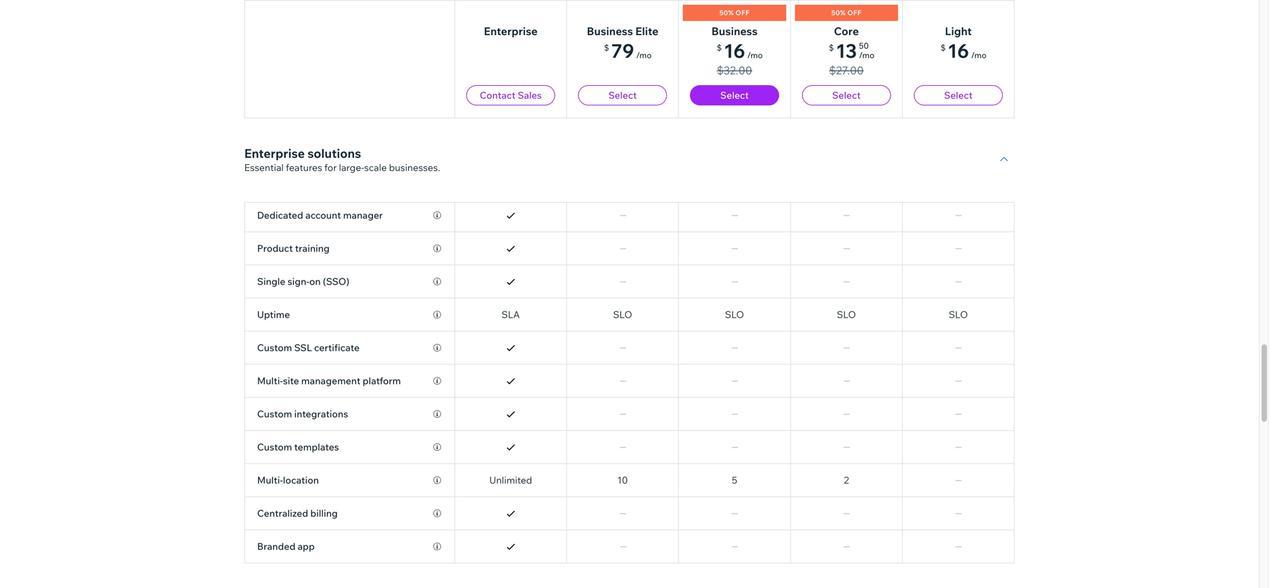 Task type: vqa. For each thing, say whether or not it's contained in the screenshot.
THEY
no



Task type: locate. For each thing, give the bounding box(es) containing it.
1 horizontal spatial enterprise
[[484, 24, 538, 38]]

multi-site management platform
[[257, 375, 401, 387]]

0 vertical spatial custom
[[257, 342, 292, 354]]

business up $32.00
[[712, 24, 758, 38]]

$ up $32.00
[[717, 43, 722, 53]]

1 business from the left
[[587, 24, 633, 38]]

$ down light at right
[[941, 43, 946, 53]]

select down $ 16 /mo
[[945, 89, 973, 101]]

50% off up basic
[[832, 8, 862, 17]]

/mo down light at right
[[972, 50, 987, 60]]

enterprise solutions essential features for large-scale businesses.
[[244, 146, 440, 173]]

1 select from the left
[[609, 89, 637, 101]]

1 horizontal spatial advanced
[[601, 24, 645, 36]]

/mo
[[636, 50, 652, 60], [748, 50, 763, 60], [859, 50, 875, 60], [972, 50, 987, 60]]

1 horizontal spatial 5
[[761, 90, 766, 102]]

0 horizontal spatial 50% off
[[720, 8, 750, 17]]

3 plus from the left
[[740, 90, 759, 102]]

business for $
[[587, 24, 633, 38]]

$ left 79 at the top left of page
[[604, 43, 610, 53]]

custom left ssl
[[257, 342, 292, 354]]

light
[[946, 24, 972, 38]]

0 horizontal spatial 16
[[724, 39, 746, 63]]

business elite $ 79 /mo
[[587, 24, 659, 63]]

select
[[609, 89, 637, 101], [721, 89, 749, 101], [833, 89, 861, 101], [945, 89, 973, 101]]

$32.00
[[717, 64, 753, 77]]

contact
[[480, 89, 516, 101]]

50% for 13
[[832, 8, 846, 17]]

/mo inside business elite $ 79 /mo
[[636, 50, 652, 60]]

custom down site
[[257, 408, 292, 420]]

1 primary from the left
[[477, 90, 512, 102]]

business inside business $ 16 /mo $32.00
[[712, 24, 758, 38]]

1 multi- from the top
[[257, 375, 283, 387]]

3 /mo from the left
[[859, 50, 875, 60]]

0 horizontal spatial 50%
[[720, 8, 734, 17]]

primary
[[477, 90, 512, 102], [589, 90, 624, 102], [704, 90, 738, 102]]

0 horizontal spatial primary
[[477, 90, 512, 102]]

custom templates
[[257, 441, 339, 453]]

platform
[[363, 375, 401, 387]]

off
[[736, 8, 750, 17], [848, 8, 862, 17]]

business up 79 at the top left of page
[[587, 24, 633, 38]]

2 business from the left
[[712, 24, 758, 38]]

0 vertical spatial multi-
[[257, 375, 283, 387]]

$27.00
[[830, 64, 864, 77]]

multi- up custom integrations
[[257, 375, 283, 387]]

50% up business $ 16 /mo $32.00
[[720, 8, 734, 17]]

1 select button from the left
[[578, 85, 668, 105]]

1 horizontal spatial 16
[[948, 39, 970, 63]]

2 /mo from the left
[[748, 50, 763, 60]]

business inside business elite $ 79 /mo
[[587, 24, 633, 38]]

0 horizontal spatial enterprise
[[244, 146, 305, 161]]

3 custom from the top
[[257, 441, 292, 453]]

select down $27.00
[[833, 89, 861, 101]]

1 vertical spatial enterprise
[[244, 146, 305, 161]]

unlimited
[[602, 57, 644, 69], [714, 57, 756, 69], [490, 474, 532, 486]]

1 /mo from the left
[[636, 50, 652, 60]]

primary down 79 at the top left of page
[[589, 90, 624, 102]]

enterprise inside enterprise solutions essential features for large-scale businesses.
[[244, 146, 305, 161]]

slo
[[613, 309, 633, 321], [725, 309, 745, 321], [837, 309, 857, 321], [949, 309, 969, 321]]

select down $32.00
[[721, 89, 749, 101]]

advanced
[[489, 24, 533, 36], [601, 24, 645, 36], [713, 24, 757, 36]]

16 up $32.00
[[724, 39, 746, 63]]

2 advanced from the left
[[601, 24, 645, 36]]

basic
[[835, 24, 859, 36]]

2 custom from the top
[[257, 408, 292, 420]]

10
[[818, 57, 828, 69], [534, 90, 545, 102], [646, 90, 657, 102], [618, 474, 628, 486]]

1 horizontal spatial 50% off
[[832, 8, 862, 17]]

multi- for location
[[257, 474, 283, 486]]

primary down $32.00
[[704, 90, 738, 102]]

1 $ from the left
[[604, 43, 610, 53]]

centralized
[[257, 507, 308, 519]]

scale
[[364, 162, 387, 173]]

ssl
[[294, 342, 312, 354]]

multi- up the centralized at the left bottom of the page
[[257, 474, 283, 486]]

1 horizontal spatial 50%
[[832, 8, 846, 17]]

1 horizontal spatial primary plus 10
[[589, 90, 657, 102]]

1 horizontal spatial plus
[[626, 90, 644, 102]]

$ inside core $ 13 50 /mo $27.00
[[829, 43, 834, 53]]

1 50% from the left
[[720, 8, 734, 17]]

integrations
[[294, 408, 348, 420]]

2 16 from the left
[[948, 39, 970, 63]]

2 $ from the left
[[717, 43, 722, 53]]

elite
[[636, 24, 659, 38]]

off up basic
[[848, 8, 862, 17]]

3 select button from the left
[[802, 85, 891, 105]]

2 plus from the left
[[626, 90, 644, 102]]

16 down light at right
[[948, 39, 970, 63]]

1 vertical spatial multi-
[[257, 474, 283, 486]]

50% off
[[720, 8, 750, 17], [832, 8, 862, 17]]

advanced up the contact sales
[[489, 24, 533, 36]]

select button down $27.00
[[802, 85, 891, 105]]

2 vertical spatial custom
[[257, 441, 292, 453]]

0 horizontal spatial off
[[736, 8, 750, 17]]

2 horizontal spatial plus
[[740, 90, 759, 102]]

1 horizontal spatial off
[[848, 8, 862, 17]]

3 $ from the left
[[829, 43, 834, 53]]

$
[[604, 43, 610, 53], [717, 43, 722, 53], [829, 43, 834, 53], [941, 43, 946, 53]]

core
[[834, 24, 859, 38]]

4 select button from the left
[[914, 85, 1003, 105]]

/mo inside business $ 16 /mo $32.00
[[748, 50, 763, 60]]

primary plus 10
[[477, 90, 545, 102], [589, 90, 657, 102]]

business for 16
[[712, 24, 758, 38]]

2 primary plus 10 from the left
[[589, 90, 657, 102]]

select button down $32.00
[[690, 85, 780, 105]]

1 50% off from the left
[[720, 8, 750, 17]]

branded app
[[257, 541, 315, 552]]

0 horizontal spatial primary plus 10
[[477, 90, 545, 102]]

training
[[295, 242, 330, 254]]

1 custom from the top
[[257, 342, 292, 354]]

16
[[724, 39, 746, 63], [948, 39, 970, 63]]

2 50% off from the left
[[832, 8, 862, 17]]

/mo right 79 at the top left of page
[[636, 50, 652, 60]]

50% off up business $ 16 /mo $32.00
[[720, 8, 750, 17]]

product training
[[257, 242, 330, 254]]

multi-
[[257, 375, 283, 387], [257, 474, 283, 486]]

select button down 79 at the top left of page
[[578, 85, 668, 105]]

50% off for 16
[[720, 8, 750, 17]]

0 horizontal spatial business
[[587, 24, 633, 38]]

centralized billing
[[257, 507, 338, 519]]

/mo up $32.00
[[748, 50, 763, 60]]

1 slo from the left
[[613, 309, 633, 321]]

1 vertical spatial 5
[[732, 474, 738, 486]]

50% up basic
[[832, 8, 846, 17]]

select button
[[578, 85, 668, 105], [690, 85, 780, 105], [802, 85, 891, 105], [914, 85, 1003, 105]]

0 horizontal spatial advanced
[[489, 24, 533, 36]]

features
[[286, 162, 322, 173]]

core $ 13 50 /mo $27.00
[[829, 24, 875, 77]]

advanced up 79 at the top left of page
[[601, 24, 645, 36]]

1 horizontal spatial primary
[[589, 90, 624, 102]]

13
[[836, 39, 857, 63]]

custom for custom integrations
[[257, 408, 292, 420]]

sign-
[[288, 276, 310, 287]]

primary left sales
[[477, 90, 512, 102]]

5
[[761, 90, 766, 102], [732, 474, 738, 486]]

50%
[[720, 8, 734, 17], [832, 8, 846, 17]]

2 horizontal spatial unlimited
[[714, 57, 756, 69]]

enterprise up the contact sales
[[484, 24, 538, 38]]

management
[[301, 375, 361, 387]]

1 horizontal spatial business
[[712, 24, 758, 38]]

2 50% from the left
[[832, 8, 846, 17]]

plus
[[514, 90, 532, 102], [626, 90, 644, 102], [740, 90, 759, 102]]

$ left 13
[[829, 43, 834, 53]]

1 16 from the left
[[724, 39, 746, 63]]

enterprise
[[484, 24, 538, 38], [244, 146, 305, 161]]

/mo right 13
[[859, 50, 875, 60]]

1 off from the left
[[736, 8, 750, 17]]

enterprise for enterprise
[[484, 24, 538, 38]]

off up business $ 16 /mo $32.00
[[736, 8, 750, 17]]

on
[[310, 276, 321, 287]]

0 vertical spatial enterprise
[[484, 24, 538, 38]]

for
[[325, 162, 337, 173]]

1 vertical spatial custom
[[257, 408, 292, 420]]

single sign-on (sso)
[[257, 276, 350, 287]]

custom integrations
[[257, 408, 348, 420]]

2 slo from the left
[[725, 309, 745, 321]]

enterprise up essential
[[244, 146, 305, 161]]

0 horizontal spatial plus
[[514, 90, 532, 102]]

advanced up $32.00
[[713, 24, 757, 36]]

16 inside business $ 16 /mo $32.00
[[724, 39, 746, 63]]

templates
[[294, 441, 339, 453]]

2 multi- from the top
[[257, 474, 283, 486]]

4 /mo from the left
[[972, 50, 987, 60]]

4 $ from the left
[[941, 43, 946, 53]]

4 select from the left
[[945, 89, 973, 101]]

business
[[587, 24, 633, 38], [712, 24, 758, 38]]

0 horizontal spatial unlimited
[[490, 474, 532, 486]]

2 off from the left
[[848, 8, 862, 17]]

sla
[[502, 309, 520, 321]]

select down 79 at the top left of page
[[609, 89, 637, 101]]

custom up multi-location
[[257, 441, 292, 453]]

1 advanced from the left
[[489, 24, 533, 36]]

custom
[[257, 342, 292, 354], [257, 408, 292, 420], [257, 441, 292, 453]]

2 horizontal spatial primary
[[704, 90, 738, 102]]

custom for custom ssl certificate
[[257, 342, 292, 354]]

select button down $ 16 /mo
[[914, 85, 1003, 105]]

/mo inside core $ 13 50 /mo $27.00
[[859, 50, 875, 60]]

2 horizontal spatial advanced
[[713, 24, 757, 36]]

essential
[[244, 162, 284, 173]]



Task type: describe. For each thing, give the bounding box(es) containing it.
custom ssl certificate
[[257, 342, 360, 354]]

contact sales
[[480, 89, 542, 101]]

manager
[[343, 209, 383, 221]]

1 horizontal spatial unlimited
[[602, 57, 644, 69]]

3 primary from the left
[[704, 90, 738, 102]]

enterprise for enterprise solutions essential features for large-scale businesses.
[[244, 146, 305, 161]]

79
[[612, 39, 634, 63]]

dedicated account manager
[[257, 209, 383, 221]]

large-
[[339, 162, 364, 173]]

product
[[257, 242, 293, 254]]

2 select button from the left
[[690, 85, 780, 105]]

primary plus 5
[[704, 90, 766, 102]]

account
[[306, 209, 341, 221]]

multi- for site
[[257, 375, 283, 387]]

1 primary plus 10 from the left
[[477, 90, 545, 102]]

app
[[298, 541, 315, 552]]

50% for 16
[[720, 8, 734, 17]]

contact sales button
[[467, 85, 556, 105]]

(sso)
[[323, 276, 350, 287]]

2
[[844, 474, 850, 486]]

50
[[859, 41, 869, 51]]

3 slo from the left
[[837, 309, 857, 321]]

solutions
[[308, 146, 361, 161]]

$ inside business $ 16 /mo $32.00
[[717, 43, 722, 53]]

1 plus from the left
[[514, 90, 532, 102]]

businesses.
[[389, 162, 440, 173]]

2 primary from the left
[[589, 90, 624, 102]]

$ inside $ 16 /mo
[[941, 43, 946, 53]]

off for 13
[[848, 8, 862, 17]]

/mo inside $ 16 /mo
[[972, 50, 987, 60]]

single
[[257, 276, 286, 287]]

0 vertical spatial 5
[[761, 90, 766, 102]]

custom for custom templates
[[257, 441, 292, 453]]

$ 16 /mo
[[941, 39, 987, 63]]

50% off for 13
[[832, 8, 862, 17]]

0 horizontal spatial 5
[[732, 474, 738, 486]]

multi-location
[[257, 474, 319, 486]]

location
[[283, 474, 319, 486]]

business $ 16 /mo $32.00
[[712, 24, 763, 77]]

3 select from the left
[[833, 89, 861, 101]]

certificate
[[314, 342, 360, 354]]

4 slo from the left
[[949, 309, 969, 321]]

10 per month
[[818, 57, 876, 69]]

$ inside business elite $ 79 /mo
[[604, 43, 610, 53]]

uptime
[[257, 309, 290, 321]]

sales
[[518, 89, 542, 101]]

dedicated
[[257, 209, 303, 221]]

2 select from the left
[[721, 89, 749, 101]]

site
[[283, 375, 299, 387]]

branded
[[257, 541, 296, 552]]

month
[[847, 57, 876, 69]]

3 advanced from the left
[[713, 24, 757, 36]]

off for 16
[[736, 8, 750, 17]]

billing
[[311, 507, 338, 519]]

per
[[830, 57, 845, 69]]



